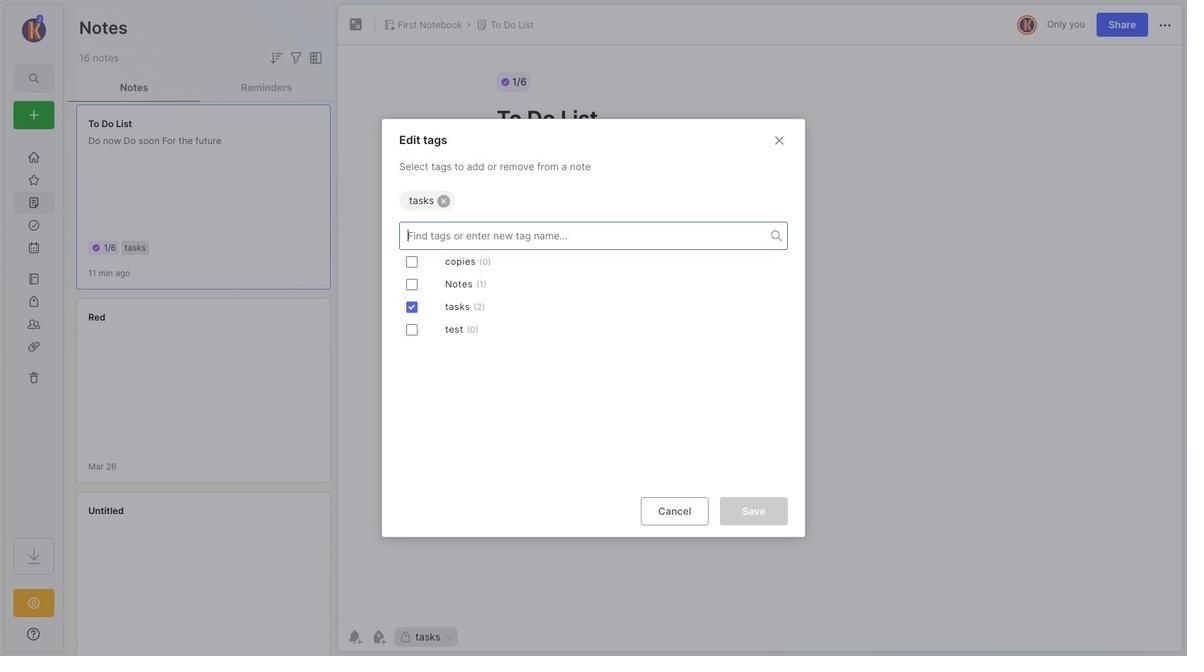 Task type: locate. For each thing, give the bounding box(es) containing it.
tree
[[5, 138, 63, 526]]

home image
[[27, 151, 41, 165]]

edit search image
[[25, 70, 42, 87]]

select tags to add or remove from a note element
[[382, 185, 805, 486]]

tree inside main element
[[5, 138, 63, 526]]

close image
[[771, 132, 788, 149]]

row group
[[399, 251, 788, 341]]

row
[[399, 251, 788, 273], [399, 273, 788, 296], [399, 296, 788, 319], [399, 319, 788, 341]]

4 row from the top
[[399, 319, 788, 341]]

tab list
[[68, 74, 333, 102]]

2 row from the top
[[399, 273, 788, 296]]



Task type: describe. For each thing, give the bounding box(es) containing it.
Select56 checkbox
[[406, 256, 418, 268]]

Select58 checkbox
[[406, 302, 418, 313]]

Select59 checkbox
[[406, 324, 418, 336]]

Note Editor text field
[[338, 45, 1183, 623]]

expand note image
[[348, 16, 365, 33]]

note window element
[[337, 4, 1183, 653]]

upgrade image
[[25, 595, 42, 612]]

row group inside select tags to add or remove from a note element
[[399, 251, 788, 341]]

1 row from the top
[[399, 251, 788, 273]]

add tag image
[[370, 629, 387, 646]]

Find tags or enter new tag name… text field
[[400, 226, 771, 246]]

kendall parks avatar image
[[1020, 17, 1035, 32]]

add a reminder image
[[346, 629, 363, 646]]

main element
[[0, 0, 68, 657]]

3 row from the top
[[399, 296, 788, 319]]

Select57 checkbox
[[406, 279, 418, 290]]



Task type: vqa. For each thing, say whether or not it's contained in the screenshot.
the Select56 option
yes



